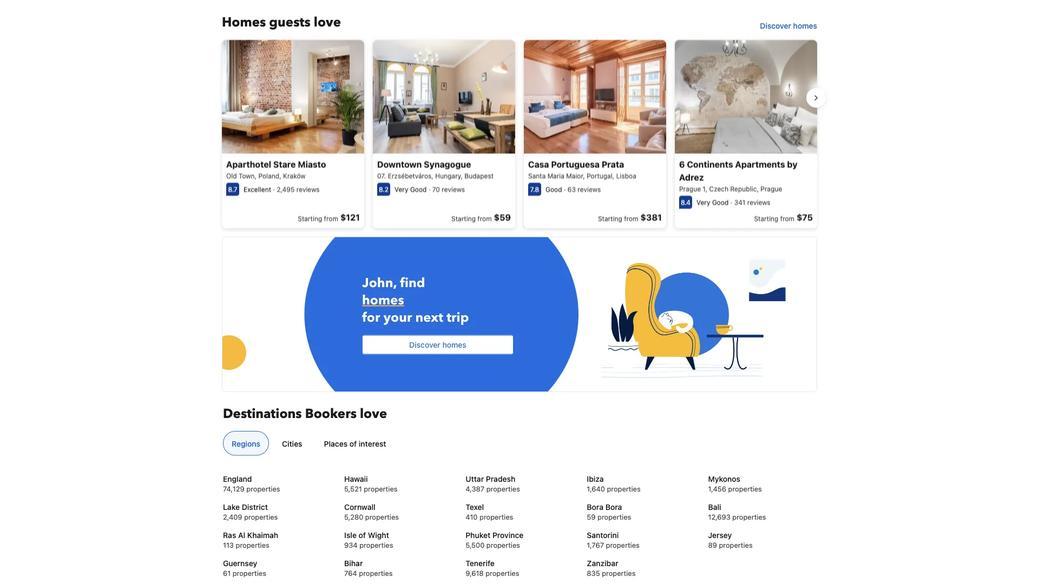Task type: describe. For each thing, give the bounding box(es) containing it.
aparthotel stare miasto old town, poland, kraków
[[226, 159, 326, 180]]

ibiza link
[[587, 474, 695, 485]]

santorini link
[[587, 530, 695, 541]]

1 prague from the left
[[679, 185, 701, 193]]

your
[[383, 309, 412, 327]]

maior,
[[566, 172, 585, 180]]

very good element for hungary,
[[395, 186, 427, 194]]

old
[[226, 172, 237, 180]]

1,456
[[708, 485, 726, 493]]

properties inside ibiza 1,640 properties
[[607, 485, 641, 493]]

934
[[344, 541, 358, 550]]

texel link
[[466, 502, 574, 513]]

ibiza
[[587, 475, 604, 484]]

· left 341
[[731, 199, 732, 207]]

maria
[[548, 172, 564, 180]]

70
[[432, 186, 440, 194]]

casa
[[528, 159, 549, 170]]

properties inside "isle of wight 934 properties"
[[360, 541, 393, 550]]

properties inside hawaii 5,521 properties
[[364, 485, 398, 493]]

properties inside santorini 1,767 properties
[[606, 541, 640, 550]]

from for $59
[[478, 215, 492, 223]]

bali
[[708, 503, 721, 512]]

kraków
[[283, 172, 306, 180]]

lake district 2,409 properties
[[223, 503, 278, 521]]

0 vertical spatial discover
[[760, 21, 791, 30]]

cornwall link
[[344, 502, 452, 513]]

ras
[[223, 531, 236, 540]]

casa portuguesa prata santa maria maior, portugal, lisboa
[[528, 159, 636, 180]]

santorini 1,767 properties
[[587, 531, 640, 550]]

$59
[[494, 213, 511, 223]]

ibiza 1,640 properties
[[587, 475, 641, 493]]

bihar link
[[344, 559, 452, 569]]

properties inside "ras al khaimah 113 properties"
[[236, 541, 269, 550]]

7.8 element
[[528, 183, 541, 196]]

mykonos
[[708, 475, 740, 484]]

phuket province link
[[466, 530, 574, 541]]

from for $381
[[624, 215, 638, 223]]

hawaii
[[344, 475, 368, 484]]

portugal,
[[587, 172, 614, 180]]

1 horizontal spatial discover homes
[[760, 21, 817, 30]]

places of interest
[[324, 440, 386, 449]]

ras al khaimah 113 properties
[[223, 531, 278, 550]]

erzsébetváros,
[[388, 172, 433, 180]]

4,387
[[466, 485, 484, 493]]

poland,
[[258, 172, 281, 180]]

properties inside bora bora 59 properties
[[598, 513, 631, 521]]

adrez
[[679, 172, 704, 183]]

love for destinations bookers love
[[360, 405, 387, 423]]

very for adrez
[[697, 199, 710, 207]]

england link
[[223, 474, 331, 485]]

isle of wight 934 properties
[[344, 531, 393, 550]]

1,640
[[587, 485, 605, 493]]

khaimah
[[247, 531, 278, 540]]

341
[[734, 199, 745, 207]]

places
[[324, 440, 348, 449]]

from for $121
[[324, 215, 338, 223]]

9,618
[[466, 570, 484, 578]]

homes
[[222, 14, 266, 32]]

8.7 element
[[226, 183, 239, 196]]

excellent element
[[244, 186, 271, 194]]

very good element for adrez
[[697, 199, 729, 207]]

7.8
[[530, 186, 539, 193]]

$75
[[797, 213, 813, 223]]

homes guests love
[[222, 14, 341, 32]]

8.4
[[681, 199, 691, 206]]

texel 410 properties
[[466, 503, 513, 521]]

· left 63 at the right of page
[[564, 186, 566, 194]]

zanzibar
[[587, 559, 618, 568]]

07.
[[377, 172, 386, 180]]

starting from $121
[[298, 213, 360, 223]]

region inside main content
[[213, 36, 826, 233]]

5,521
[[344, 485, 362, 493]]

john,
[[362, 275, 397, 292]]

john, find
[[362, 275, 425, 292]]

continents
[[687, 159, 733, 170]]

discover homes link
[[756, 16, 822, 36]]

bihar
[[344, 559, 363, 568]]

6 continents apartments by adrez prague 1, czech republic, prague
[[679, 159, 797, 193]]

835
[[587, 570, 600, 578]]

· left 70
[[429, 186, 430, 194]]

1 vertical spatial homes
[[362, 292, 404, 310]]

starting for $75
[[754, 215, 778, 223]]

love for homes guests love
[[314, 14, 341, 32]]

cornwall
[[344, 503, 375, 512]]

1,
[[703, 185, 707, 193]]

district
[[242, 503, 268, 512]]

reviews down kraków
[[296, 186, 320, 194]]

113
[[223, 541, 234, 550]]

properties inside mykonos 1,456 properties
[[728, 485, 762, 493]]

61
[[223, 570, 231, 578]]

tenerife link
[[466, 559, 574, 569]]

republic,
[[730, 185, 759, 193]]

properties inside zanzibar 835 properties
[[602, 570, 636, 578]]

tab list containing regions
[[219, 432, 816, 457]]

phuket province 5,500 properties
[[466, 531, 524, 550]]

8.2
[[379, 186, 389, 193]]

cities button
[[273, 432, 311, 456]]

hawaii 5,521 properties
[[344, 475, 398, 493]]

main content containing homes guests love
[[212, 0, 826, 438]]

reviews right 63 at the right of page
[[578, 186, 601, 194]]

5,280
[[344, 513, 363, 521]]



Task type: locate. For each thing, give the bounding box(es) containing it.
downtown
[[377, 159, 422, 170]]

properties inside uttar pradesh 4,387 properties
[[486, 485, 520, 493]]

0 horizontal spatial discover
[[409, 341, 440, 350]]

properties down england link
[[246, 485, 280, 493]]

starting for $59
[[451, 215, 476, 223]]

tab list
[[219, 432, 816, 457]]

starting inside starting from $59
[[451, 215, 476, 223]]

budapest
[[465, 172, 494, 180]]

interest
[[359, 440, 386, 449]]

properties inside bali 12,693 properties
[[732, 513, 766, 521]]

very down erzsébetváros,
[[395, 186, 408, 194]]

guernsey
[[223, 559, 257, 568]]

excellent · 2,495 reviews
[[244, 186, 320, 194]]

downtown synagogue 07. erzsébetváros, hungary, budapest
[[377, 159, 494, 180]]

jersey
[[708, 531, 732, 540]]

very good element down czech
[[697, 199, 729, 207]]

miasto
[[298, 159, 326, 170]]

2 horizontal spatial homes
[[793, 21, 817, 30]]

ras al khaimah link
[[223, 530, 331, 541]]

uttar
[[466, 475, 484, 484]]

czech
[[709, 185, 729, 193]]

properties down the bihar
[[359, 570, 393, 578]]

from inside starting from $75
[[780, 215, 795, 223]]

portuguesa
[[551, 159, 600, 170]]

good down czech
[[712, 199, 729, 207]]

region containing aparthotel stare miasto
[[213, 36, 826, 233]]

main content
[[212, 0, 826, 438]]

4 from from the left
[[780, 215, 795, 223]]

from left $121
[[324, 215, 338, 223]]

from left "$381"
[[624, 215, 638, 223]]

0 horizontal spatial bora
[[587, 503, 603, 512]]

bihar 764 properties
[[344, 559, 393, 578]]

0 vertical spatial of
[[350, 440, 357, 449]]

1 vertical spatial of
[[359, 531, 366, 540]]

from left $59
[[478, 215, 492, 223]]

properties inside phuket province 5,500 properties
[[486, 541, 520, 550]]

discover
[[760, 21, 791, 30], [409, 341, 440, 350]]

starting from $75
[[754, 213, 813, 223]]

very good · 341 reviews
[[697, 199, 770, 207]]

1 horizontal spatial very
[[697, 199, 710, 207]]

1 horizontal spatial of
[[359, 531, 366, 540]]

0 vertical spatial very
[[395, 186, 408, 194]]

reviews
[[296, 186, 320, 194], [442, 186, 465, 194], [578, 186, 601, 194], [747, 199, 770, 207]]

0 vertical spatial discover homes
[[760, 21, 817, 30]]

1 horizontal spatial prague
[[761, 185, 782, 193]]

properties
[[246, 485, 280, 493], [364, 485, 398, 493], [486, 485, 520, 493], [607, 485, 641, 493], [728, 485, 762, 493], [244, 513, 278, 521], [365, 513, 399, 521], [480, 513, 513, 521], [598, 513, 631, 521], [732, 513, 766, 521], [236, 541, 269, 550], [360, 541, 393, 550], [486, 541, 520, 550], [606, 541, 640, 550], [719, 541, 753, 550], [233, 570, 266, 578], [359, 570, 393, 578], [486, 570, 519, 578], [602, 570, 636, 578]]

properties inside england 74,129 properties
[[246, 485, 280, 493]]

guests
[[269, 14, 311, 32]]

0 horizontal spatial of
[[350, 440, 357, 449]]

8.7
[[228, 186, 237, 193]]

0 vertical spatial love
[[314, 14, 341, 32]]

6
[[679, 159, 685, 170]]

province
[[492, 531, 524, 540]]

1 horizontal spatial very good element
[[697, 199, 729, 207]]

prata
[[602, 159, 624, 170]]

1 vertical spatial discover
[[409, 341, 440, 350]]

properties inside 'jersey 89 properties'
[[719, 541, 753, 550]]

guernsey 61 properties
[[223, 559, 266, 578]]

12,693
[[708, 513, 731, 521]]

0 horizontal spatial very good element
[[395, 186, 427, 194]]

0 vertical spatial homes
[[793, 21, 817, 30]]

from for $75
[[780, 215, 795, 223]]

2 prague from the left
[[761, 185, 782, 193]]

bookers
[[305, 405, 357, 423]]

0 horizontal spatial prague
[[679, 185, 701, 193]]

1 vertical spatial very
[[697, 199, 710, 207]]

59
[[587, 513, 596, 521]]

destinations bookers love
[[223, 405, 387, 423]]

zanzibar 835 properties
[[587, 559, 636, 578]]

town,
[[239, 172, 257, 180]]

properties down khaimah
[[236, 541, 269, 550]]

properties down santorini link
[[606, 541, 640, 550]]

of for wight
[[359, 531, 366, 540]]

of inside "isle of wight 934 properties"
[[359, 531, 366, 540]]

1 horizontal spatial bora
[[605, 503, 622, 512]]

synagogue
[[424, 159, 471, 170]]

cities
[[282, 440, 302, 449]]

starting for $121
[[298, 215, 322, 223]]

properties down jersey
[[719, 541, 753, 550]]

lisboa
[[616, 172, 636, 180]]

love
[[314, 14, 341, 32], [360, 405, 387, 423]]

good element
[[546, 186, 562, 194]]

0 horizontal spatial good
[[410, 186, 427, 194]]

texel
[[466, 503, 484, 512]]

bora bora link
[[587, 502, 695, 513]]

1 vertical spatial love
[[360, 405, 387, 423]]

destinations
[[223, 405, 302, 423]]

bali link
[[708, 502, 816, 513]]

74,129
[[223, 485, 244, 493]]

phuket
[[466, 531, 491, 540]]

isle
[[344, 531, 357, 540]]

bora up 59
[[587, 503, 603, 512]]

jersey 89 properties
[[708, 531, 753, 550]]

starting down very good · 341 reviews
[[754, 215, 778, 223]]

0 horizontal spatial love
[[314, 14, 341, 32]]

santorini
[[587, 531, 619, 540]]

1 starting from the left
[[298, 215, 322, 223]]

3 from from the left
[[624, 215, 638, 223]]

properties down the tenerife link
[[486, 570, 519, 578]]

stare
[[273, 159, 296, 170]]

2,495
[[277, 186, 295, 194]]

starting left $121
[[298, 215, 322, 223]]

410
[[466, 513, 478, 521]]

1 from from the left
[[324, 215, 338, 223]]

properties up santorini
[[598, 513, 631, 521]]

tenerife
[[466, 559, 495, 568]]

good · 63 reviews
[[546, 186, 601, 194]]

2 horizontal spatial good
[[712, 199, 729, 207]]

$121
[[340, 213, 360, 223]]

2 from from the left
[[478, 215, 492, 223]]

very good element down erzsébetváros,
[[395, 186, 427, 194]]

guernsey link
[[223, 559, 331, 569]]

properties down wight
[[360, 541, 393, 550]]

lake district link
[[223, 502, 331, 513]]

of right places
[[350, 440, 357, 449]]

prague down adrez
[[679, 185, 701, 193]]

1 horizontal spatial good
[[546, 186, 562, 194]]

0 vertical spatial very good element
[[395, 186, 427, 194]]

·
[[273, 186, 275, 194], [429, 186, 430, 194], [564, 186, 566, 194], [731, 199, 732, 207]]

properties down pradesh
[[486, 485, 520, 493]]

starting from $381
[[598, 213, 662, 223]]

from left the "$75"
[[780, 215, 795, 223]]

starting inside starting from $381
[[598, 215, 622, 223]]

from inside starting from $381
[[624, 215, 638, 223]]

4 starting from the left
[[754, 215, 778, 223]]

0 horizontal spatial discover homes
[[409, 341, 466, 350]]

1 horizontal spatial discover
[[760, 21, 791, 30]]

2 vertical spatial homes
[[442, 341, 466, 350]]

89
[[708, 541, 717, 550]]

2 starting from the left
[[451, 215, 476, 223]]

properties down bali link
[[732, 513, 766, 521]]

2,409
[[223, 513, 242, 521]]

properties inside 'bihar 764 properties'
[[359, 570, 393, 578]]

properties down mykonos link
[[728, 485, 762, 493]]

properties inside tenerife 9,618 properties
[[486, 570, 519, 578]]

properties down ibiza link on the right bottom of page
[[607, 485, 641, 493]]

starting for $381
[[598, 215, 622, 223]]

0 horizontal spatial homes
[[362, 292, 404, 310]]

of right isle
[[359, 531, 366, 540]]

very down 1,
[[697, 199, 710, 207]]

prague down apartments
[[761, 185, 782, 193]]

properties inside 'lake district 2,409 properties'
[[244, 513, 278, 521]]

good down erzsébetváros,
[[410, 186, 427, 194]]

5,500
[[466, 541, 485, 550]]

aparthotel
[[226, 159, 271, 170]]

excellent
[[244, 186, 271, 194]]

good for hungary,
[[410, 186, 427, 194]]

reviews right 341
[[747, 199, 770, 207]]

mykonos link
[[708, 474, 816, 485]]

properties down province
[[486, 541, 520, 550]]

hawaii link
[[344, 474, 452, 485]]

2 bora from the left
[[605, 503, 622, 512]]

love right guests
[[314, 14, 341, 32]]

wight
[[368, 531, 389, 540]]

1,767
[[587, 541, 604, 550]]

properties down district
[[244, 513, 278, 521]]

starting left "$381"
[[598, 215, 622, 223]]

8.4 element
[[679, 196, 692, 209]]

1 bora from the left
[[587, 503, 603, 512]]

properties down hawaii link
[[364, 485, 398, 493]]

uttar pradesh link
[[466, 474, 574, 485]]

properties down guernsey
[[233, 570, 266, 578]]

good for adrez
[[712, 199, 729, 207]]

starting inside starting from $121
[[298, 215, 322, 223]]

region
[[213, 36, 826, 233]]

properties up province
[[480, 513, 513, 521]]

1 horizontal spatial homes
[[442, 341, 466, 350]]

find
[[400, 275, 425, 292]]

properties down zanzibar
[[602, 570, 636, 578]]

places of interest button
[[315, 432, 395, 456]]

pradesh
[[486, 475, 515, 484]]

from inside starting from $121
[[324, 215, 338, 223]]

3 starting from the left
[[598, 215, 622, 223]]

bali 12,693 properties
[[708, 503, 766, 521]]

reviews down hungary,
[[442, 186, 465, 194]]

starting left $59
[[451, 215, 476, 223]]

for
[[362, 309, 380, 327]]

starting inside starting from $75
[[754, 215, 778, 223]]

of inside button
[[350, 440, 357, 449]]

of
[[350, 440, 357, 449], [359, 531, 366, 540]]

bora down ibiza 1,640 properties at the right
[[605, 503, 622, 512]]

properties inside texel 410 properties
[[480, 513, 513, 521]]

love up interest at the left bottom of the page
[[360, 405, 387, 423]]

starting from $59
[[451, 213, 511, 223]]

1 vertical spatial very good element
[[697, 199, 729, 207]]

0 horizontal spatial very
[[395, 186, 408, 194]]

tenerife 9,618 properties
[[466, 559, 519, 578]]

santa
[[528, 172, 546, 180]]

from inside starting from $59
[[478, 215, 492, 223]]

· left 2,495
[[273, 186, 275, 194]]

of for interest
[[350, 440, 357, 449]]

properties inside guernsey 61 properties
[[233, 570, 266, 578]]

very for hungary,
[[395, 186, 408, 194]]

properties up wight
[[365, 513, 399, 521]]

good down maria
[[546, 186, 562, 194]]

8.2 element
[[377, 183, 390, 196]]

1 vertical spatial discover homes
[[409, 341, 466, 350]]

1 horizontal spatial love
[[360, 405, 387, 423]]

very good element
[[395, 186, 427, 194], [697, 199, 729, 207]]

for your next trip
[[362, 309, 469, 327]]

properties inside cornwall 5,280 properties
[[365, 513, 399, 521]]



Task type: vqa. For each thing, say whether or not it's contained in the screenshot.


